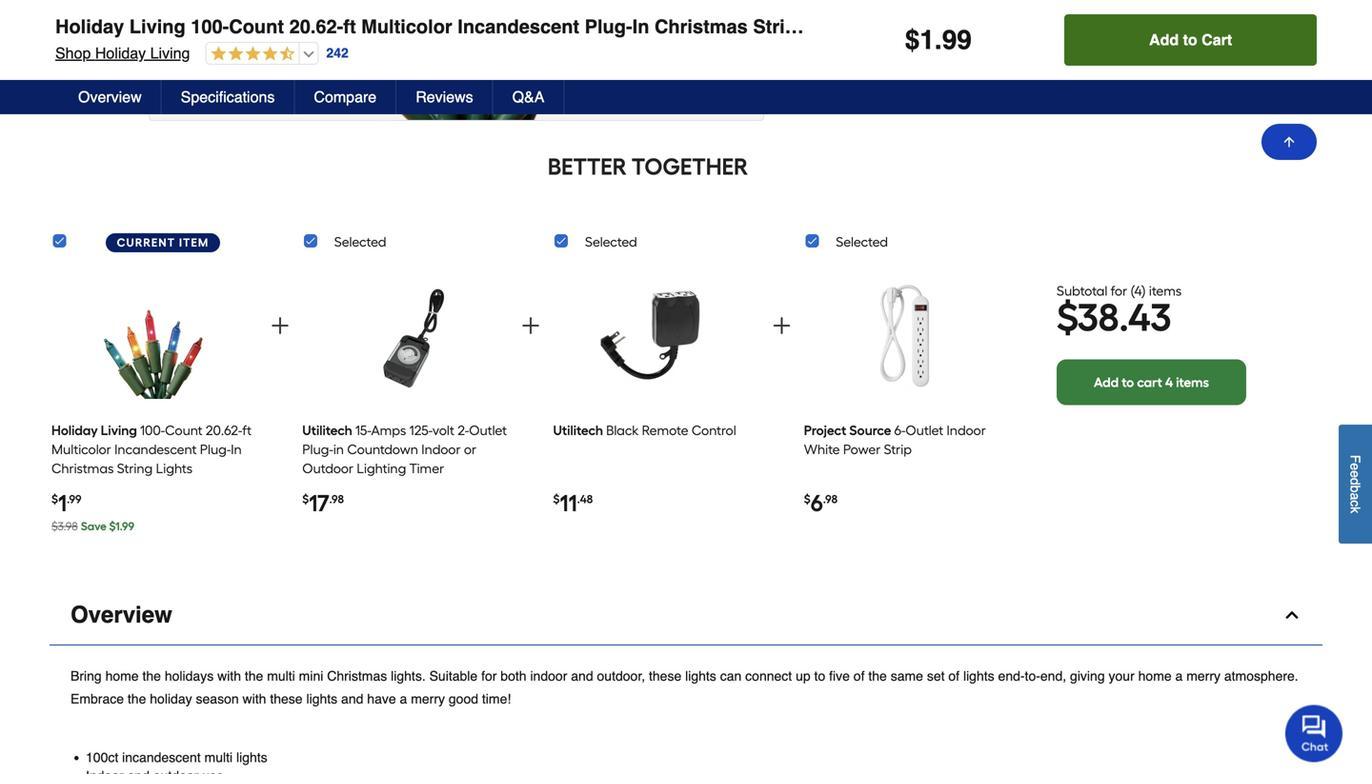 Task type: describe. For each thing, give the bounding box(es) containing it.
living for holiday living
[[101, 422, 137, 439]]

indoor inside 15-amps 125-volt 2-outlet plug-in countdown indoor or outdoor lighting timer
[[422, 442, 461, 458]]

easy
[[892, 42, 924, 57]]

reviews
[[416, 88, 473, 106]]

it
[[1165, 61, 1172, 76]]

in
[[333, 442, 344, 458]]

remote
[[642, 422, 689, 439]]

$3.98 save $ 1.99
[[51, 520, 134, 534]]

control
[[692, 422, 736, 439]]

utilitech black remote control
[[553, 422, 736, 439]]

add for add to cart
[[1150, 31, 1179, 49]]

1 list item
[[51, 261, 258, 544]]

white
[[804, 442, 840, 458]]

project
[[804, 422, 847, 439]]

plus image for 100-count 20.62-ft multicolor incandescent plug-in christmas string lights
[[269, 314, 292, 337]]

items inside add to cart 4 items link
[[1176, 375, 1210, 391]]

$ 1 .99
[[51, 490, 81, 517]]

utilitech 15-amps 125-volt 2-outlet plug-in countdown indoor or outdoor lighting timer image
[[344, 268, 468, 407]]

incandescent for holiday living 100-count 20.62-ft multicolor incandescent plug-in christmas string lights
[[458, 16, 580, 38]]

more
[[978, 80, 1009, 95]]

f e e d b a c k
[[1348, 455, 1363, 514]]

incandescent
[[122, 750, 201, 766]]

lights for holiday living 100-count 20.62-ft multicolor incandescent plug-in christmas string lights item # 165142 | model # l1100137mu12
[[808, 0, 865, 22]]

christmas inside holiday living 100-count 20.62-ft multicolor incandescent plug-in christmas string lights item # 165142 | model # l1100137mu12
[[649, 0, 742, 22]]

learn more
[[941, 80, 1009, 95]]

new,
[[966, 61, 993, 76]]

d
[[1348, 478, 1363, 486]]

0 vertical spatial with
[[217, 669, 241, 684]]

selected for 17
[[334, 234, 386, 250]]

.98 for 17
[[329, 493, 344, 506]]

bring
[[71, 669, 102, 684]]

2 e from the top
[[1348, 471, 1363, 478]]

end-
[[998, 669, 1025, 684]]

holiday living
[[51, 422, 137, 439]]

or inside 15-amps 125-volt 2-outlet plug-in countdown indoor or outdoor lighting timer
[[464, 442, 477, 458]]

$ for $ 1 . 99
[[905, 25, 920, 55]]

1 home from the left
[[105, 669, 139, 684]]

season
[[196, 692, 239, 707]]

us
[[1222, 61, 1237, 76]]

lights down season
[[236, 750, 268, 766]]

outdoor
[[302, 461, 354, 477]]

good
[[449, 692, 478, 707]]

1 for .
[[920, 25, 935, 55]]

compare button
[[295, 80, 397, 114]]

$ right the "save"
[[109, 520, 115, 534]]

multi inside 'bring home the holidays with the multi mini christmas lights. suitable for both indoor and outdoor, these lights can connect up to five of the same set of lights end-to-end, giving your home a merry atmosphere. embrace the holiday season with these lights and have a merry good time!'
[[267, 669, 295, 684]]

outdoor,
[[597, 669, 645, 684]]

.43
[[1119, 295, 1172, 341]]

1 vertical spatial merry
[[411, 692, 445, 707]]

6-
[[895, 422, 906, 439]]

bring home the holidays with the multi mini christmas lights. suitable for both indoor and outdoor, these lights can connect up to five of the same set of lights end-to-end, giving your home a merry atmosphere. embrace the holiday season with these lights and have a merry good time!
[[71, 669, 1299, 707]]

to inside button
[[1183, 31, 1198, 49]]

k
[[1348, 507, 1363, 514]]

count inside 100-count 20.62-ft multicolor incandescent plug-in christmas string lights
[[165, 422, 203, 439]]

242 left heart outline image
[[326, 45, 349, 61]]

1 vertical spatial overview
[[71, 602, 172, 628]]

selected for 11
[[585, 234, 637, 250]]

$3.98
[[51, 520, 78, 534]]

returns
[[973, 42, 1023, 57]]

100- for holiday living 100-count 20.62-ft multicolor incandescent plug-in christmas string lights item # 165142 | model # l1100137mu12
[[185, 0, 223, 22]]

to-
[[1025, 669, 1041, 684]]

1 e from the top
[[1348, 463, 1363, 471]]

add to cart 4 items
[[1094, 375, 1210, 391]]

cart
[[1137, 375, 1163, 391]]

holiday living 100-count 20.62-ft multicolor incandescent plug-in christmas string lights
[[55, 16, 871, 38]]

plug- inside 15-amps 125-volt 2-outlet plug-in countdown indoor or outdoor lighting timer
[[302, 442, 333, 458]]

q&a
[[512, 88, 545, 106]]

or inside easy & free returns return your new, unused item in-store or ship it back to us free of charge.
[[1122, 61, 1133, 76]]

incandescent for holiday living 100-count 20.62-ft multicolor incandescent plug-in christmas string lights item # 165142 | model # l1100137mu12
[[452, 0, 574, 22]]

1 vertical spatial overview button
[[50, 586, 1323, 646]]

to inside 'bring home the holidays with the multi mini christmas lights. suitable for both indoor and outdoor, these lights can connect up to five of the same set of lights end-to-end, giving your home a merry atmosphere. embrace the holiday season with these lights and have a merry good time!'
[[814, 669, 826, 684]]

better together heading
[[50, 151, 1247, 182]]

$ inside subtotal for ( 4 ) items $ 38 .43
[[1057, 295, 1078, 341]]

project source
[[804, 422, 892, 439]]

125-
[[410, 422, 433, 439]]

countdown
[[347, 442, 418, 458]]

100-count 20.62-ft multicolor incandescent plug-in christmas string lights
[[51, 422, 252, 477]]

connect
[[745, 669, 792, 684]]

subtotal for ( 4 ) items $ 38 .43
[[1057, 283, 1182, 341]]

plus image for 15-amps 125-volt 2-outlet plug-in countdown indoor or outdoor lighting timer
[[520, 314, 542, 337]]

volt
[[433, 422, 455, 439]]

6 list item
[[804, 261, 1011, 544]]

holiday for holiday living 100-count 20.62-ft multicolor incandescent plug-in christmas string lights item # 165142 | model # l1100137mu12
[[50, 0, 118, 22]]

to inside easy & free returns return your new, unused item in-store or ship it back to us free of charge.
[[1208, 61, 1219, 76]]

lights left end- at the right bottom
[[964, 669, 995, 684]]

f
[[1348, 455, 1363, 463]]

lights inside 100-count 20.62-ft multicolor incandescent plug-in christmas string lights
[[156, 461, 193, 477]]

chevron up image
[[1283, 606, 1302, 625]]

current
[[117, 236, 175, 250]]

in-
[[1073, 61, 1088, 76]]

lights down mini
[[306, 692, 338, 707]]

the left mini
[[245, 669, 263, 684]]

source
[[850, 422, 892, 439]]

plug- inside holiday living 100-count 20.62-ft multicolor incandescent plug-in christmas string lights item # 165142 | model # l1100137mu12
[[579, 0, 627, 22]]

multicolor for holiday living 100-count 20.62-ft multicolor incandescent plug-in christmas string lights
[[361, 16, 452, 38]]

set
[[927, 669, 945, 684]]

1 vertical spatial multi
[[204, 750, 233, 766]]

item number 1 6 5 1 4 2 and model number l 1 1 0 0 1 3 7 m u 1 2 element
[[50, 27, 1323, 46]]

plug- inside 100-count 20.62-ft multicolor incandescent plug-in christmas string lights
[[200, 442, 231, 458]]

lights for holiday living 100-count 20.62-ft multicolor incandescent plug-in christmas string lights
[[814, 16, 871, 38]]

17 list item
[[302, 261, 509, 544]]

cart
[[1202, 31, 1233, 49]]

$ 1 . 99
[[905, 25, 972, 55]]

17
[[309, 490, 329, 517]]

five
[[829, 669, 850, 684]]

item
[[1044, 61, 1070, 76]]

mini
[[299, 669, 323, 684]]

.99
[[67, 493, 81, 506]]

string for holiday living 100-count 20.62-ft multicolor incandescent plug-in christmas string lights item # 165142 | model # l1100137mu12
[[748, 0, 803, 22]]

1 horizontal spatial of
[[949, 669, 960, 684]]

holiday
[[150, 692, 192, 707]]

subtotal
[[1057, 283, 1108, 299]]

.98 for 6
[[823, 493, 838, 506]]

165142
[[87, 29, 131, 44]]

add for add to cart 4 items
[[1094, 375, 1119, 391]]

$ for $ 6 .98
[[804, 493, 811, 506]]

add to cart button
[[1065, 14, 1317, 66]]

$ for $ 1 .99
[[51, 493, 58, 506]]

amps
[[371, 422, 406, 439]]

holiday for holiday living
[[51, 422, 98, 439]]

can
[[720, 669, 742, 684]]

1.99
[[115, 520, 134, 534]]

15-amps 125-volt 2-outlet plug-in countdown indoor or outdoor lighting timer
[[302, 422, 507, 477]]

ft inside 100-count 20.62-ft multicolor incandescent plug-in christmas string lights
[[242, 422, 252, 439]]

black
[[606, 422, 639, 439]]

timer
[[410, 461, 444, 477]]

20.62- inside 100-count 20.62-ft multicolor incandescent plug-in christmas string lights
[[206, 422, 242, 439]]

up
[[796, 669, 811, 684]]

.
[[935, 25, 942, 55]]

ship
[[1137, 61, 1162, 76]]

1 vertical spatial these
[[270, 692, 303, 707]]



Task type: vqa. For each thing, say whether or not it's contained in the screenshot.
"Asphalt" at the left top
no



Task type: locate. For each thing, give the bounding box(es) containing it.
1 plus image from the left
[[269, 314, 292, 337]]

2 selected from the left
[[585, 234, 637, 250]]

1 horizontal spatial outlet
[[906, 422, 944, 439]]

of
[[1267, 61, 1278, 76], [854, 669, 865, 684], [949, 669, 960, 684]]

utilitech for utilitech black remote control
[[553, 422, 603, 439]]

2 # from the left
[[183, 29, 191, 44]]

1 horizontal spatial a
[[1176, 669, 1183, 684]]

$ 11 .48
[[553, 490, 593, 517]]

indoor
[[530, 669, 567, 684]]

1 up '$3.98'
[[58, 490, 67, 517]]

holiday living 100-count 20.62-ft multicolor incandescent plug-in christmas string lights item # 165142 | model # l1100137mu12
[[50, 0, 865, 44]]

2 plus image from the left
[[520, 314, 542, 337]]

home
[[105, 669, 139, 684], [1139, 669, 1172, 684]]

the up holiday
[[142, 669, 161, 684]]

$ down outdoor
[[302, 493, 309, 506]]

$ inside $ 11 .48
[[553, 493, 560, 506]]

these right outdoor,
[[649, 669, 682, 684]]

lights
[[685, 669, 717, 684], [964, 669, 995, 684], [306, 692, 338, 707], [236, 750, 268, 766]]

20.62- inside holiday living 100-count 20.62-ft multicolor incandescent plug-in christmas string lights item # 165142 | model # l1100137mu12
[[284, 0, 338, 22]]

add left cart
[[1094, 375, 1119, 391]]

$ left .99
[[51, 493, 58, 506]]

1 horizontal spatial merry
[[1187, 669, 1221, 684]]

e
[[1348, 463, 1363, 471], [1348, 471, 1363, 478]]

0 vertical spatial multi
[[267, 669, 295, 684]]

.98 inside $ 17 .98
[[329, 493, 344, 506]]

0 horizontal spatial utilitech
[[302, 422, 352, 439]]

100- inside holiday living 100-count 20.62-ft multicolor incandescent plug-in christmas string lights item # 165142 | model # l1100137mu12
[[185, 0, 223, 22]]

e up d
[[1348, 463, 1363, 471]]

100ct
[[86, 750, 118, 766]]

3 selected from the left
[[836, 234, 888, 250]]

outlet right the volt
[[469, 422, 507, 439]]

your down free
[[936, 61, 962, 76]]

0 vertical spatial add
[[1150, 31, 1179, 49]]

100- right model
[[191, 16, 229, 38]]

your inside 'bring home the holidays with the multi mini christmas lights. suitable for both indoor and outdoor, these lights can connect up to five of the same set of lights end-to-end, giving your home a merry atmosphere. embrace the holiday season with these lights and have a merry good time!'
[[1109, 669, 1135, 684]]

of inside easy & free returns return your new, unused item in-store or ship it back to us free of charge.
[[1267, 61, 1278, 76]]

1 inside list item
[[58, 490, 67, 517]]

together
[[632, 153, 748, 180]]

1 horizontal spatial 4
[[1166, 375, 1173, 391]]

1 left free
[[920, 25, 935, 55]]

0 vertical spatial indoor
[[947, 422, 986, 439]]

learn
[[941, 80, 975, 95]]

indoor down the volt
[[422, 442, 461, 458]]

ft for holiday living 100-count 20.62-ft multicolor incandescent plug-in christmas string lights
[[343, 16, 356, 38]]

in
[[627, 0, 644, 22], [633, 16, 649, 38], [231, 442, 242, 458]]

items right cart
[[1176, 375, 1210, 391]]

|
[[135, 29, 138, 44]]

1 vertical spatial and
[[341, 692, 364, 707]]

0 horizontal spatial add
[[1094, 375, 1119, 391]]

242 up compare
[[321, 53, 343, 68]]

or
[[1122, 61, 1133, 76], [464, 442, 477, 458]]

in for holiday living 100-count 20.62-ft multicolor incandescent plug-in christmas string lights
[[633, 16, 649, 38]]

count up the specifications
[[229, 16, 284, 38]]

of right five
[[854, 669, 865, 684]]

$ left '&' at the right
[[905, 25, 920, 55]]

1 horizontal spatial multi
[[267, 669, 295, 684]]

1 vertical spatial add
[[1094, 375, 1119, 391]]

0 horizontal spatial merry
[[411, 692, 445, 707]]

4 right cart
[[1166, 375, 1173, 391]]

current item
[[117, 236, 209, 250]]

item
[[50, 29, 76, 44]]

lights left "can"
[[685, 669, 717, 684]]

4.5 stars image
[[206, 46, 295, 63], [201, 53, 289, 71]]

overview button up 'bring home the holidays with the multi mini christmas lights. suitable for both indoor and outdoor, these lights can connect up to five of the same set of lights end-to-end, giving your home a merry atmosphere. embrace the holiday season with these lights and have a merry good time!'
[[50, 586, 1323, 646]]

these down mini
[[270, 692, 303, 707]]

for inside subtotal for ( 4 ) items $ 38 .43
[[1111, 283, 1128, 299]]

lights inside holiday living 100-count 20.62-ft multicolor incandescent plug-in christmas string lights item # 165142 | model # l1100137mu12
[[808, 0, 865, 22]]

the
[[142, 669, 161, 684], [245, 669, 263, 684], [869, 669, 887, 684], [128, 692, 146, 707]]

for inside 'bring home the holidays with the multi mini christmas lights. suitable for both indoor and outdoor, these lights can connect up to five of the same set of lights end-to-end, giving your home a merry atmosphere. embrace the holiday season with these lights and have a merry good time!'
[[481, 669, 497, 684]]

1 vertical spatial or
[[464, 442, 477, 458]]

1 horizontal spatial plus image
[[520, 314, 542, 337]]

string inside holiday living 100-count 20.62-ft multicolor incandescent plug-in christmas string lights item # 165142 | model # l1100137mu12
[[748, 0, 803, 22]]

1 utilitech from the left
[[302, 422, 352, 439]]

$
[[905, 25, 920, 55], [1057, 295, 1078, 341], [51, 493, 58, 506], [302, 493, 309, 506], [553, 493, 560, 506], [804, 493, 811, 506], [109, 520, 115, 534]]

back
[[1176, 61, 1204, 76]]

of right free
[[1267, 61, 1278, 76]]

0 horizontal spatial these
[[270, 692, 303, 707]]

multi left mini
[[267, 669, 295, 684]]

with
[[217, 669, 241, 684], [243, 692, 266, 707]]

utilitech inside 11 list item
[[553, 422, 603, 439]]

# right item
[[79, 29, 87, 44]]

ft inside holiday living 100-count 20.62-ft multicolor incandescent plug-in christmas string lights item # 165142 | model # l1100137mu12
[[338, 0, 350, 22]]

add to cart 4 items link
[[1057, 360, 1247, 406]]

indoor inside 6-outlet indoor white power strip
[[947, 422, 986, 439]]

0 horizontal spatial of
[[854, 669, 865, 684]]

2 outlet from the left
[[906, 422, 944, 439]]

0 horizontal spatial indoor
[[422, 442, 461, 458]]

plus image
[[771, 314, 793, 337]]

1 vertical spatial items
[[1176, 375, 1210, 391]]

compare
[[314, 88, 377, 106]]

100- right holiday living
[[140, 422, 165, 439]]

0 horizontal spatial 4
[[1135, 283, 1142, 299]]

ft for holiday living 100-count 20.62-ft multicolor incandescent plug-in christmas string lights item # 165142 | model # l1100137mu12
[[338, 0, 350, 22]]

items inside subtotal for ( 4 ) items $ 38 .43
[[1149, 283, 1182, 299]]

in for holiday living 100-count 20.62-ft multicolor incandescent plug-in christmas string lights item # 165142 | model # l1100137mu12
[[627, 0, 644, 22]]

100- for holiday living 100-count 20.62-ft multicolor incandescent plug-in christmas string lights
[[191, 16, 229, 38]]

utilitech black remote control image
[[595, 268, 718, 407]]

20.62- for holiday living 100-count 20.62-ft multicolor incandescent plug-in christmas string lights
[[289, 16, 343, 38]]

0 horizontal spatial plus image
[[269, 314, 292, 337]]

1 horizontal spatial utilitech
[[553, 422, 603, 439]]

add
[[1150, 31, 1179, 49], [1094, 375, 1119, 391]]

multicolor inside 100-count 20.62-ft multicolor incandescent plug-in christmas string lights
[[51, 442, 111, 458]]

1 vertical spatial 4
[[1166, 375, 1173, 391]]

add to cart
[[1150, 31, 1233, 49]]

1 horizontal spatial with
[[243, 692, 266, 707]]

0 horizontal spatial your
[[936, 61, 962, 76]]

a inside button
[[1348, 493, 1363, 500]]

1 horizontal spatial indoor
[[947, 422, 986, 439]]

model
[[143, 29, 179, 44]]

e up b
[[1348, 471, 1363, 478]]

and left 'have'
[[341, 692, 364, 707]]

living inside 1 list item
[[101, 422, 137, 439]]

add up it
[[1150, 31, 1179, 49]]

0 vertical spatial a
[[1348, 493, 1363, 500]]

1 for .99
[[58, 490, 67, 517]]

home up embrace
[[105, 669, 139, 684]]

overview up bring
[[71, 602, 172, 628]]

4 for subtotal for ( 4 ) items $ 38 .43
[[1135, 283, 1142, 299]]

0 horizontal spatial outlet
[[469, 422, 507, 439]]

overview down 165142
[[78, 88, 142, 106]]

0 horizontal spatial for
[[481, 669, 497, 684]]

christmas inside 100-count 20.62-ft multicolor incandescent plug-in christmas string lights
[[51, 461, 114, 477]]

.98 down outdoor
[[329, 493, 344, 506]]

0 vertical spatial your
[[936, 61, 962, 76]]

4 for add to cart 4 items
[[1166, 375, 1173, 391]]

indoor right 6-
[[947, 422, 986, 439]]

1 vertical spatial 1
[[58, 490, 67, 517]]

utilitech
[[302, 422, 352, 439], [553, 422, 603, 439]]

unused
[[997, 61, 1041, 76]]

q&a button
[[493, 80, 565, 114]]

time!
[[482, 692, 511, 707]]

suitable
[[429, 669, 478, 684]]

living for holiday living 100-count 20.62-ft multicolor incandescent plug-in christmas string lights
[[129, 16, 186, 38]]

100- inside 100-count 20.62-ft multicolor incandescent plug-in christmas string lights
[[140, 422, 165, 439]]

2 .98 from the left
[[823, 493, 838, 506]]

$ 17 .98
[[302, 490, 344, 517]]

1 vertical spatial for
[[481, 669, 497, 684]]

utilitech for utilitech
[[302, 422, 352, 439]]

0 horizontal spatial with
[[217, 669, 241, 684]]

242
[[326, 45, 349, 61], [321, 53, 343, 68]]

$ inside $ 6 .98
[[804, 493, 811, 506]]

6-outlet indoor white power strip
[[804, 422, 986, 458]]

outlet inside 6-outlet indoor white power strip
[[906, 422, 944, 439]]

1 horizontal spatial for
[[1111, 283, 1128, 299]]

0 horizontal spatial a
[[400, 692, 407, 707]]

easy & free returns return your new, unused item in-store or ship it back to us free of charge.
[[892, 42, 1278, 95]]

count inside holiday living 100-count 20.62-ft multicolor incandescent plug-in christmas string lights item # 165142 | model # l1100137mu12
[[223, 0, 278, 22]]

0 vertical spatial overview
[[78, 88, 142, 106]]

to left cart
[[1122, 375, 1134, 391]]

chat invite button image
[[1286, 705, 1344, 763]]

utilitech up in
[[302, 422, 352, 439]]

embrace
[[71, 692, 124, 707]]

overview button down 165142
[[59, 80, 162, 114]]

2 horizontal spatial selected
[[836, 234, 888, 250]]

in inside holiday living 100-count 20.62-ft multicolor incandescent plug-in christmas string lights item # 165142 | model # l1100137mu12
[[627, 0, 644, 22]]

to left us
[[1208, 61, 1219, 76]]

have
[[367, 692, 396, 707]]

your
[[936, 61, 962, 76], [1109, 669, 1135, 684]]

project source 6-outlet indoor white power strip image
[[845, 268, 969, 407]]

20.62- for holiday living 100-count 20.62-ft multicolor incandescent plug-in christmas string lights item # 165142 | model # l1100137mu12
[[284, 0, 338, 22]]

1 horizontal spatial 1
[[920, 25, 935, 55]]

the left same
[[869, 669, 887, 684]]

$ left (
[[1057, 295, 1078, 341]]

2 horizontal spatial of
[[1267, 61, 1278, 76]]

0 vertical spatial 1
[[920, 25, 935, 55]]

4 right 38
[[1135, 283, 1142, 299]]

11 list item
[[553, 261, 760, 544]]

1 horizontal spatial these
[[649, 669, 682, 684]]

0 horizontal spatial .98
[[329, 493, 344, 506]]

multi right incandescent
[[204, 750, 233, 766]]

0 vertical spatial and
[[571, 669, 593, 684]]

1 horizontal spatial home
[[1139, 669, 1172, 684]]

and right indoor
[[571, 669, 593, 684]]

heart outline image
[[363, 51, 386, 73]]

merry left atmosphere.
[[1187, 669, 1221, 684]]

or left ship at the top right of page
[[1122, 61, 1133, 76]]

holiday inside 1 list item
[[51, 422, 98, 439]]

add inside button
[[1150, 31, 1179, 49]]

$ inside $ 17 .98
[[302, 493, 309, 506]]

0 horizontal spatial selected
[[334, 234, 386, 250]]

incandescent inside 100-count 20.62-ft multicolor incandescent plug-in christmas string lights
[[114, 442, 197, 458]]

with right season
[[243, 692, 266, 707]]

christmas inside 'bring home the holidays with the multi mini christmas lights. suitable for both indoor and outdoor, these lights can connect up to five of the same set of lights end-to-end, giving your home a merry atmosphere. embrace the holiday season with these lights and have a merry good time!'
[[327, 669, 387, 684]]

2 horizontal spatial a
[[1348, 493, 1363, 500]]

6
[[811, 490, 823, 517]]

1 selected from the left
[[334, 234, 386, 250]]

merry down lights.
[[411, 692, 445, 707]]

incandescent inside holiday living 100-count 20.62-ft multicolor incandescent plug-in christmas string lights item # 165142 | model # l1100137mu12
[[452, 0, 574, 22]]

multicolor for holiday living 100-count 20.62-ft multicolor incandescent plug-in christmas string lights item # 165142 | model # l1100137mu12
[[356, 0, 447, 22]]

item
[[179, 236, 209, 250]]

lights
[[808, 0, 865, 22], [814, 16, 871, 38], [156, 461, 193, 477]]

lighting
[[357, 461, 406, 477]]

0 horizontal spatial or
[[464, 442, 477, 458]]

a left atmosphere.
[[1176, 669, 1183, 684]]

living for holiday living 100-count 20.62-ft multicolor incandescent plug-in christmas string lights item # 165142 | model # l1100137mu12
[[124, 0, 180, 22]]

0 vertical spatial 4
[[1135, 283, 1142, 299]]

holiday inside holiday living 100-count 20.62-ft multicolor incandescent plug-in christmas string lights item # 165142 | model # l1100137mu12
[[50, 0, 118, 22]]

living inside holiday living 100-count 20.62-ft multicolor incandescent plug-in christmas string lights item # 165142 | model # l1100137mu12
[[124, 0, 180, 22]]

0 vertical spatial or
[[1122, 61, 1133, 76]]

both
[[501, 669, 527, 684]]

)
[[1142, 283, 1146, 299]]

#
[[79, 29, 87, 44], [183, 29, 191, 44]]

utilitech inside 17 list item
[[302, 422, 352, 439]]

$ left .48
[[553, 493, 560, 506]]

count for holiday living 100-count 20.62-ft multicolor incandescent plug-in christmas string lights item # 165142 | model # l1100137mu12
[[223, 0, 278, 22]]

1 horizontal spatial selected
[[585, 234, 637, 250]]

# right model
[[183, 29, 191, 44]]

$ inside the $ 1 .99
[[51, 493, 58, 506]]

f e e d b a c k button
[[1339, 425, 1372, 544]]

living
[[124, 0, 180, 22], [129, 16, 186, 38], [150, 44, 190, 62], [145, 53, 184, 71], [101, 422, 137, 439]]

1 outlet from the left
[[469, 422, 507, 439]]

your inside easy & free returns return your new, unused item in-store or ship it back to us free of charge.
[[936, 61, 962, 76]]

&
[[927, 42, 937, 57]]

.98 down white on the bottom
[[823, 493, 838, 506]]

1 vertical spatial indoor
[[422, 442, 461, 458]]

plus image
[[269, 314, 292, 337], [520, 314, 542, 337]]

arrow up image
[[1282, 134, 1297, 150]]

1 vertical spatial your
[[1109, 669, 1135, 684]]

for up time!
[[481, 669, 497, 684]]

a
[[1348, 493, 1363, 500], [1176, 669, 1183, 684], [400, 692, 407, 707]]

1 horizontal spatial #
[[183, 29, 191, 44]]

or down 2-
[[464, 442, 477, 458]]

0 horizontal spatial #
[[79, 29, 87, 44]]

holiday for holiday living 100-count 20.62-ft multicolor incandescent plug-in christmas string lights
[[55, 16, 124, 38]]

0 vertical spatial overview button
[[59, 80, 162, 114]]

1 horizontal spatial your
[[1109, 669, 1135, 684]]

.98 inside $ 6 .98
[[823, 493, 838, 506]]

100-
[[185, 0, 223, 22], [191, 16, 229, 38], [140, 422, 165, 439]]

15-
[[355, 422, 371, 439]]

with up season
[[217, 669, 241, 684]]

count right holiday living
[[165, 422, 203, 439]]

power
[[843, 442, 881, 458]]

0 vertical spatial items
[[1149, 283, 1182, 299]]

and
[[571, 669, 593, 684], [341, 692, 364, 707]]

0 horizontal spatial and
[[341, 692, 364, 707]]

plug-
[[579, 0, 627, 22], [585, 16, 633, 38], [200, 442, 231, 458], [302, 442, 333, 458]]

b
[[1348, 486, 1363, 493]]

1 horizontal spatial add
[[1150, 31, 1179, 49]]

0 horizontal spatial multi
[[204, 750, 233, 766]]

in inside 100-count 20.62-ft multicolor incandescent plug-in christmas string lights
[[231, 442, 242, 458]]

string inside 100-count 20.62-ft multicolor incandescent plug-in christmas string lights
[[117, 461, 153, 477]]

reviews button
[[397, 80, 493, 114]]

0 vertical spatial merry
[[1187, 669, 1221, 684]]

charge.
[[892, 80, 937, 95]]

string
[[748, 0, 803, 22], [753, 16, 808, 38], [117, 461, 153, 477]]

your right giving at the right
[[1109, 669, 1135, 684]]

specifications
[[181, 88, 275, 106]]

0 horizontal spatial 1
[[58, 490, 67, 517]]

the left holiday
[[128, 692, 146, 707]]

items right )
[[1149, 283, 1182, 299]]

shop
[[55, 44, 91, 62], [50, 53, 85, 71]]

to right up
[[814, 669, 826, 684]]

utilitech left black
[[553, 422, 603, 439]]

outlet up strip
[[906, 422, 944, 439]]

0 vertical spatial for
[[1111, 283, 1128, 299]]

a up k
[[1348, 493, 1363, 500]]

99
[[942, 25, 972, 55]]

save
[[81, 520, 107, 534]]

count for holiday living 100-count 20.62-ft multicolor incandescent plug-in christmas string lights
[[229, 16, 284, 38]]

to left cart in the top of the page
[[1183, 31, 1198, 49]]

1 horizontal spatial .98
[[823, 493, 838, 506]]

home right giving at the right
[[1139, 669, 1172, 684]]

l1100137mu12
[[191, 29, 285, 44]]

multicolor inside holiday living 100-count 20.62-ft multicolor incandescent plug-in christmas string lights item # 165142 | model # l1100137mu12
[[356, 0, 447, 22]]

(
[[1131, 283, 1135, 299]]

2 home from the left
[[1139, 669, 1172, 684]]

giving
[[1070, 669, 1105, 684]]

1 horizontal spatial and
[[571, 669, 593, 684]]

1 vertical spatial with
[[243, 692, 266, 707]]

1 horizontal spatial or
[[1122, 61, 1133, 76]]

holiday living 100-count 20.62-ft multicolor incandescent plug-in christmas string lights image
[[93, 268, 217, 407]]

better together
[[548, 153, 748, 180]]

1 # from the left
[[79, 29, 87, 44]]

items
[[1149, 283, 1182, 299], [1176, 375, 1210, 391]]

1 .98 from the left
[[329, 493, 344, 506]]

c
[[1348, 500, 1363, 507]]

count
[[223, 0, 278, 22], [229, 16, 284, 38], [165, 422, 203, 439]]

2 vertical spatial a
[[400, 692, 407, 707]]

1 vertical spatial a
[[1176, 669, 1183, 684]]

0 horizontal spatial home
[[105, 669, 139, 684]]

$ down white on the bottom
[[804, 493, 811, 506]]

$ for $ 11 .48
[[553, 493, 560, 506]]

$ for $ 17 .98
[[302, 493, 309, 506]]

string for holiday living 100-count 20.62-ft multicolor incandescent plug-in christmas string lights
[[753, 16, 808, 38]]

outlet inside 15-amps 125-volt 2-outlet plug-in countdown indoor or outdoor lighting timer
[[469, 422, 507, 439]]

a right 'have'
[[400, 692, 407, 707]]

of right set
[[949, 669, 960, 684]]

multicolor
[[356, 0, 447, 22], [361, 16, 452, 38], [51, 442, 111, 458]]

4 inside add to cart 4 items link
[[1166, 375, 1173, 391]]

selected for 6
[[836, 234, 888, 250]]

4 inside subtotal for ( 4 ) items $ 38 .43
[[1135, 283, 1142, 299]]

for left (
[[1111, 283, 1128, 299]]

count up the l1100137mu12
[[223, 0, 278, 22]]

2 utilitech from the left
[[553, 422, 603, 439]]

100- up the l1100137mu12
[[185, 0, 223, 22]]

0 vertical spatial these
[[649, 669, 682, 684]]

overview
[[78, 88, 142, 106], [71, 602, 172, 628]]



